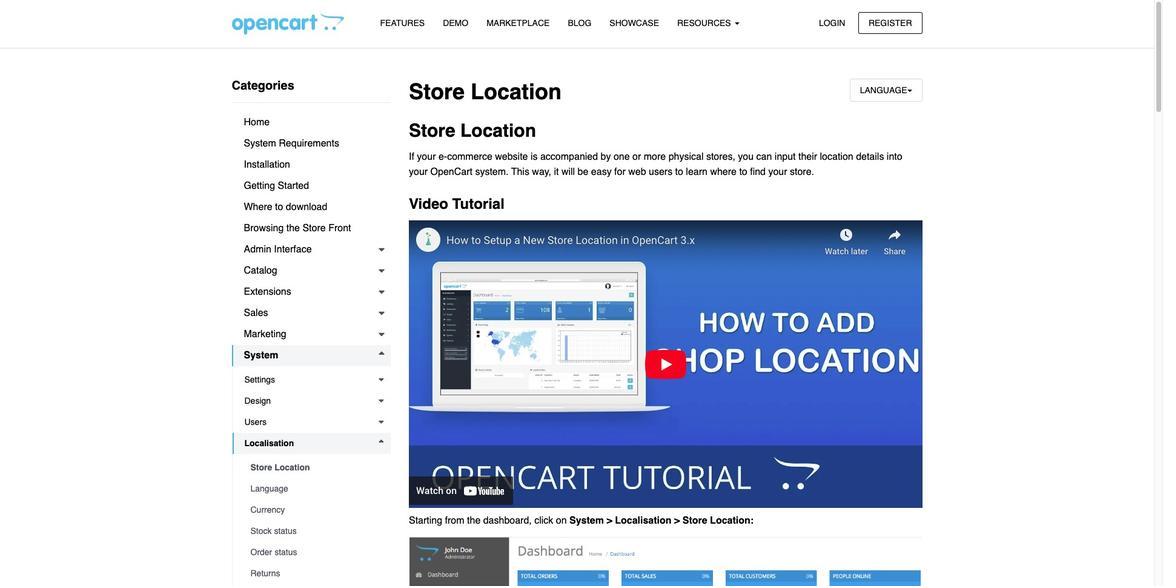 Task type: describe. For each thing, give the bounding box(es) containing it.
opencart - open source shopping cart solution image
[[232, 13, 344, 35]]

store inside "link"
[[303, 223, 326, 234]]

where to download link
[[232, 197, 391, 218]]

resources
[[678, 18, 734, 28]]

system for system
[[244, 350, 279, 361]]

or
[[633, 151, 642, 162]]

catalog
[[244, 266, 277, 276]]

starting from the dashboard, click on system > localisation > store location:
[[409, 516, 754, 527]]

returns
[[251, 569, 280, 579]]

2 horizontal spatial to
[[740, 167, 748, 178]]

system for system requirements
[[244, 138, 276, 149]]

2 vertical spatial system
[[570, 516, 604, 527]]

stores,
[[707, 151, 736, 162]]

easy
[[592, 167, 612, 178]]

admin
[[244, 244, 272, 255]]

system requirements
[[244, 138, 339, 149]]

language for language link
[[251, 484, 288, 494]]

video
[[409, 196, 449, 213]]

returns link
[[239, 564, 391, 585]]

system.
[[476, 167, 509, 178]]

catalog link
[[232, 261, 391, 282]]

marketplace link
[[478, 13, 559, 34]]

stock status link
[[239, 521, 391, 543]]

click
[[535, 516, 554, 527]]

1 vertical spatial location
[[461, 120, 537, 141]]

currency
[[251, 506, 285, 515]]

physical
[[669, 151, 704, 162]]

register link
[[859, 12, 923, 34]]

your right the if
[[417, 151, 436, 162]]

learn
[[686, 167, 708, 178]]

demo link
[[434, 13, 478, 34]]

users
[[245, 418, 267, 427]]

be
[[578, 167, 589, 178]]

starting
[[409, 516, 443, 527]]

find
[[751, 167, 766, 178]]

opencart
[[431, 167, 473, 178]]

way,
[[532, 167, 552, 178]]

marketplace
[[487, 18, 550, 28]]

admin interface link
[[232, 239, 391, 261]]

status for order status
[[275, 548, 297, 558]]

it
[[554, 167, 559, 178]]

if
[[409, 151, 415, 162]]

login
[[820, 18, 846, 28]]

the inside "link"
[[287, 223, 300, 234]]

your down input
[[769, 167, 788, 178]]

home
[[244, 117, 270, 128]]

register
[[869, 18, 913, 28]]

e-
[[439, 151, 447, 162]]

0 vertical spatial location
[[471, 79, 562, 104]]

users
[[649, 167, 673, 178]]

interface
[[274, 244, 312, 255]]

can
[[757, 151, 773, 162]]

browsing the store front
[[244, 223, 351, 234]]

one
[[614, 151, 630, 162]]

location:
[[711, 516, 754, 527]]

dashboard,
[[484, 516, 532, 527]]

browsing the store front link
[[232, 218, 391, 239]]

extensions link
[[232, 282, 391, 303]]

showcase link
[[601, 13, 669, 34]]

their
[[799, 151, 818, 162]]

details
[[857, 151, 885, 162]]

commerce
[[447, 151, 493, 162]]

order
[[251, 548, 272, 558]]

store location link
[[239, 458, 391, 479]]

design link
[[232, 391, 391, 412]]

order status
[[251, 548, 297, 558]]

store.
[[791, 167, 815, 178]]

features link
[[371, 13, 434, 34]]

installation
[[244, 159, 290, 170]]

input
[[775, 151, 796, 162]]

location inside store location link
[[275, 463, 310, 473]]

users link
[[232, 412, 391, 433]]

localisation link
[[232, 433, 391, 455]]

2 vertical spatial store location
[[251, 463, 310, 473]]

1 vertical spatial store location
[[409, 120, 537, 141]]

location
[[821, 151, 854, 162]]



Task type: locate. For each thing, give the bounding box(es) containing it.
this
[[512, 167, 530, 178]]

0 horizontal spatial the
[[287, 223, 300, 234]]

1 vertical spatial language
[[251, 484, 288, 494]]

0 horizontal spatial language
[[251, 484, 288, 494]]

2 vertical spatial location
[[275, 463, 310, 473]]

installation link
[[232, 155, 391, 176]]

0 vertical spatial language
[[861, 85, 908, 95]]

system down home
[[244, 138, 276, 149]]

language button
[[850, 79, 923, 102]]

the right from
[[467, 516, 481, 527]]

1 vertical spatial localisation
[[615, 516, 672, 527]]

0 vertical spatial localisation
[[245, 439, 294, 449]]

system
[[244, 138, 276, 149], [244, 350, 279, 361], [570, 516, 604, 527]]

browsing
[[244, 223, 284, 234]]

to right where
[[275, 202, 283, 213]]

1 vertical spatial the
[[467, 516, 481, 527]]

2 > from the left
[[675, 516, 680, 527]]

0 horizontal spatial to
[[275, 202, 283, 213]]

1 vertical spatial status
[[275, 548, 297, 558]]

0 vertical spatial system
[[244, 138, 276, 149]]

by
[[601, 151, 611, 162]]

sales link
[[232, 303, 391, 324]]

you
[[739, 151, 754, 162]]

localisation down users
[[245, 439, 294, 449]]

demo
[[443, 18, 469, 28]]

localisation up "single file upload" image
[[615, 516, 672, 527]]

to
[[676, 167, 684, 178], [740, 167, 748, 178], [275, 202, 283, 213]]

marketing link
[[232, 324, 391, 346]]

from
[[445, 516, 465, 527]]

1 horizontal spatial >
[[675, 516, 680, 527]]

order status link
[[239, 543, 391, 564]]

video tutorial
[[409, 196, 505, 213]]

1 horizontal spatial to
[[676, 167, 684, 178]]

website
[[495, 151, 528, 162]]

sales
[[244, 308, 268, 319]]

extensions
[[244, 287, 291, 298]]

to down physical
[[676, 167, 684, 178]]

status
[[274, 527, 297, 537], [275, 548, 297, 558]]

features
[[380, 18, 425, 28]]

language
[[861, 85, 908, 95], [251, 484, 288, 494]]

system down "marketing"
[[244, 350, 279, 361]]

where to download
[[244, 202, 328, 213]]

on
[[556, 516, 567, 527]]

your down the if
[[409, 167, 428, 178]]

front
[[329, 223, 351, 234]]

system right on
[[570, 516, 604, 527]]

web
[[629, 167, 647, 178]]

categories
[[232, 79, 295, 93]]

the up interface
[[287, 223, 300, 234]]

language for language popup button
[[861, 85, 908, 95]]

accompanied
[[541, 151, 598, 162]]

store location
[[409, 79, 562, 104], [409, 120, 537, 141], [251, 463, 310, 473]]

1 > from the left
[[607, 516, 613, 527]]

>
[[607, 516, 613, 527], [675, 516, 680, 527]]

0 horizontal spatial >
[[607, 516, 613, 527]]

0 vertical spatial status
[[274, 527, 297, 537]]

status down stock status
[[275, 548, 297, 558]]

0 vertical spatial store location
[[409, 79, 562, 104]]

stock
[[251, 527, 272, 537]]

status inside 'order status' link
[[275, 548, 297, 558]]

showcase
[[610, 18, 660, 28]]

settings link
[[232, 370, 391, 391]]

getting started link
[[232, 176, 391, 197]]

store
[[409, 79, 465, 104], [409, 120, 456, 141], [303, 223, 326, 234], [251, 463, 272, 473], [683, 516, 708, 527]]

> right on
[[607, 516, 613, 527]]

your
[[417, 151, 436, 162], [409, 167, 428, 178], [769, 167, 788, 178]]

language inside popup button
[[861, 85, 908, 95]]

1 horizontal spatial localisation
[[615, 516, 672, 527]]

status for stock status
[[274, 527, 297, 537]]

to left find
[[740, 167, 748, 178]]

getting started
[[244, 181, 309, 192]]

marketing
[[244, 329, 287, 340]]

blog link
[[559, 13, 601, 34]]

for
[[615, 167, 626, 178]]

currency link
[[239, 500, 391, 521]]

system link
[[232, 346, 391, 367]]

more
[[644, 151, 666, 162]]

status inside the 'stock status' link
[[274, 527, 297, 537]]

blog
[[568, 18, 592, 28]]

status up order status
[[274, 527, 297, 537]]

into
[[887, 151, 903, 162]]

download
[[286, 202, 328, 213]]

1 horizontal spatial language
[[861, 85, 908, 95]]

0 horizontal spatial localisation
[[245, 439, 294, 449]]

> up "single file upload" image
[[675, 516, 680, 527]]

stock status
[[251, 527, 297, 537]]

requirements
[[279, 138, 339, 149]]

if your e-commerce website is accompanied by one or more physical stores, you can input their location details into your opencart system. this way, it will be easy for web users to learn where to find your store.
[[409, 151, 903, 178]]

tutorial
[[453, 196, 505, 213]]

login link
[[809, 12, 856, 34]]

single file upload image
[[409, 537, 923, 587]]

0 vertical spatial the
[[287, 223, 300, 234]]

design
[[245, 396, 271, 406]]

where
[[244, 202, 273, 213]]

1 horizontal spatial the
[[467, 516, 481, 527]]

language link
[[239, 479, 391, 500]]

admin interface
[[244, 244, 312, 255]]

1 vertical spatial system
[[244, 350, 279, 361]]

is
[[531, 151, 538, 162]]

will
[[562, 167, 575, 178]]

localisation
[[245, 439, 294, 449], [615, 516, 672, 527]]

settings
[[245, 375, 275, 385]]



Task type: vqa. For each thing, say whether or not it's contained in the screenshot.
interface at top left
yes



